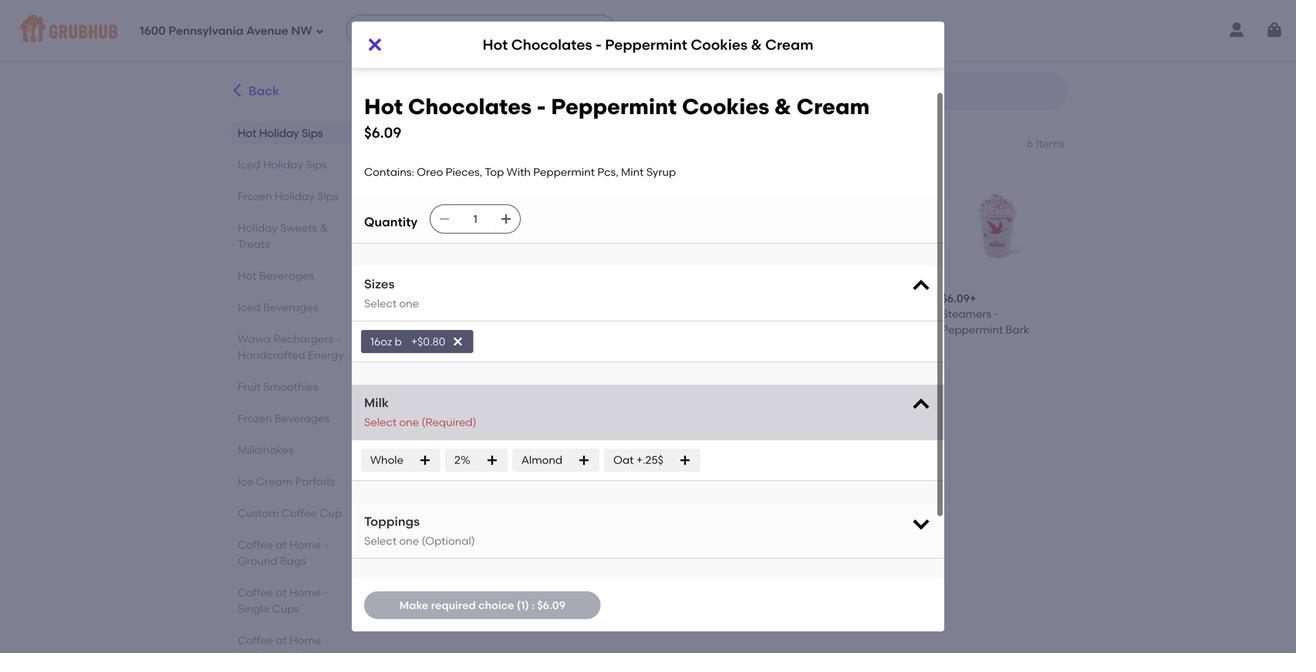 Task type: vqa. For each thing, say whether or not it's contained in the screenshot.
the keyboard shortcuts
no



Task type: describe. For each thing, give the bounding box(es) containing it.
frozen for frozen holiday sips
[[238, 190, 272, 203]]

hot inside hot lattes - peppermint mocha
[[545, 308, 563, 321]]

peppermint inside hot chocolates - peppermint cookies & cream button
[[809, 323, 871, 336]]

hot chocolates - peppermint cookies & cream button
[[803, 162, 930, 360]]

coffee at home bundles - 4pk groun
[[238, 634, 350, 654]]

coffee at home - ground bags tab
[[238, 537, 357, 570]]

sips for frozen holiday sips
[[317, 190, 339, 203]]

- inside coffee at home bundles - 4pk groun
[[282, 651, 286, 654]]

hot inside $6.09 hot lattes - frosted sugar cookie
[[412, 308, 431, 321]]

holiday down iced holiday sips tab
[[275, 190, 315, 203]]

quantity
[[364, 215, 418, 230]]

ice
[[238, 475, 254, 489]]

(optional)
[[422, 535, 475, 548]]

holiday down $2.89
[[412, 542, 452, 555]]

oat
[[614, 454, 634, 467]]

home for 4pk
[[290, 634, 321, 648]]

lattes inside hot lattes - peppermint mocha
[[566, 308, 599, 321]]

with
[[507, 165, 531, 179]]

caffeine)
[[238, 381, 287, 394]]

+ for $2.89
[[440, 527, 446, 540]]

holiday up the iced holiday sips on the left top of page
[[259, 127, 299, 140]]

(required)
[[422, 416, 477, 429]]

1600 pennsylvania avenue nw
[[140, 24, 312, 38]]

wawa
[[238, 333, 271, 346]]

ice cream parfaits
[[238, 475, 335, 489]]

wawa rechargers - handcrafted energy drinks (contains caffeine)
[[238, 333, 344, 394]]

back
[[249, 84, 280, 99]]

at for bags
[[276, 539, 287, 552]]

items
[[1036, 137, 1065, 150]]

2%
[[455, 454, 471, 467]]

peppermint inside hot chocolates - peppermint bark
[[677, 323, 739, 336]]

lattes inside $6.09 hot lattes - frosted sugar cookie
[[434, 308, 466, 321]]

cups
[[272, 603, 299, 616]]

cream inside hot chocolates - peppermint cookies & cream $6.09
[[797, 94, 870, 120]]

hot chocolates - peppermint cookies & cream image
[[809, 168, 923, 282]]

svg image inside main navigation navigation
[[1266, 21, 1284, 39]]

mocha
[[609, 323, 645, 336]]

oreo
[[417, 165, 443, 179]]

- inside '$6.09 + steamers - peppermint bark'
[[994, 308, 999, 321]]

svg image inside main navigation navigation
[[315, 27, 325, 36]]

handcrafted
[[238, 349, 305, 362]]

- inside hot lattes - peppermint mocha
[[601, 308, 606, 321]]

hot lattes - peppermint mocha image
[[545, 168, 658, 282]]

whole
[[370, 454, 404, 467]]

ground
[[238, 555, 278, 568]]

hot chocolates - peppermint cookies & cream $6.09
[[364, 94, 870, 141]]

cream inside ice cream parfaits tab
[[256, 475, 293, 489]]

$6.09 right :
[[537, 599, 566, 612]]

almond
[[522, 454, 563, 467]]

hot chocolates - peppermint bark button
[[671, 162, 797, 360]]

16oz
[[370, 335, 392, 348]]

+.25$
[[637, 454, 664, 467]]

make
[[400, 599, 429, 612]]

pennsylvania
[[169, 24, 244, 38]]

coffee at home bundles - 4pk groun tab
[[238, 633, 357, 654]]

hot chocolates - peppermint cookies & cream inside button
[[809, 308, 916, 352]]

milk
[[364, 396, 389, 411]]

hot inside tab
[[238, 127, 257, 140]]

hot chocolates - peppermint bark
[[677, 308, 766, 336]]

b
[[395, 335, 402, 348]]

pcs,
[[598, 165, 619, 179]]

custom coffee cup tab
[[238, 506, 357, 522]]

sizes
[[364, 277, 395, 292]]

select for milk
[[364, 416, 397, 429]]

one for toppings
[[399, 535, 419, 548]]

frozen beverages
[[238, 412, 330, 425]]

frozen for frozen beverages
[[238, 412, 272, 425]]

custom coffee cup
[[238, 507, 342, 520]]

ice cream parfaits tab
[[238, 474, 357, 490]]

magnifying glass icon image
[[808, 82, 827, 100]]

rechargers
[[274, 333, 334, 346]]

cookie
[[446, 323, 483, 336]]

(contains
[[272, 365, 323, 378]]

sizes select one
[[364, 277, 419, 310]]

peppermint inside hot chocolates - peppermint cookies & cream $6.09
[[551, 94, 677, 120]]

- inside hot chocolates - peppermint bark
[[762, 308, 766, 321]]

smoothies
[[263, 380, 319, 394]]

coffee for coffee at home bundles - 4pk groun
[[238, 634, 273, 648]]

main navigation navigation
[[0, 0, 1297, 60]]

home for cups
[[290, 587, 321, 600]]

at for 4pk
[[276, 634, 287, 648]]

iced for iced beverages
[[238, 301, 261, 314]]

peppermint inside hot lattes - peppermint mocha
[[545, 323, 606, 336]]

iced beverages
[[238, 301, 318, 314]]

fruit smoothies
[[238, 380, 319, 394]]

0 vertical spatial blend
[[455, 542, 484, 555]]

6 items
[[1027, 137, 1065, 150]]

holiday down (optional)
[[419, 558, 459, 571]]

bags
[[280, 555, 306, 568]]

one for sizes
[[399, 297, 419, 310]]

1600
[[140, 24, 166, 38]]

coffee for coffee at home - ground bags
[[238, 539, 273, 552]]

oat +.25$
[[614, 454, 664, 467]]

sips for hot holiday sips
[[302, 127, 323, 140]]

bark inside hot chocolates - peppermint bark
[[741, 323, 765, 336]]

16oz b
[[370, 335, 402, 348]]

hot lattes - frosted sugar cookie image
[[412, 168, 526, 282]]

avenue
[[246, 24, 288, 38]]

& inside hot chocolates - peppermint cookies & cream
[[809, 339, 818, 352]]

wawa rechargers - handcrafted energy drinks (contains caffeine) tab
[[238, 331, 357, 394]]

+$0.80
[[411, 335, 446, 348]]

0 vertical spatial hot chocolates - peppermint cookies & cream
[[483, 36, 814, 53]]

- inside the $2.89 + holiday blend coffee - holiday blend
[[412, 558, 417, 571]]

coffee at home - ground bags
[[238, 539, 328, 568]]

chocolates inside hot chocolates - peppermint cookies & cream
[[831, 308, 891, 321]]

$6.09 + steamers - peppermint bark
[[942, 292, 1030, 336]]

syrup
[[647, 165, 676, 179]]

nw
[[291, 24, 312, 38]]

holiday sweets & treats
[[238, 221, 328, 251]]

$2.89
[[412, 527, 440, 540]]

(1)
[[517, 599, 529, 612]]

fruit
[[238, 380, 261, 394]]

- inside wawa rechargers - handcrafted energy drinks (contains caffeine)
[[336, 333, 341, 346]]

required
[[431, 599, 476, 612]]

bundles
[[238, 651, 279, 654]]

Input item quantity number field
[[459, 205, 493, 233]]



Task type: locate. For each thing, give the bounding box(es) containing it.
2 select from the top
[[364, 416, 397, 429]]

frozen holiday sips tab
[[238, 188, 357, 205]]

3 select from the top
[[364, 535, 397, 548]]

drinks
[[238, 365, 270, 378]]

1 vertical spatial sips
[[306, 158, 327, 171]]

select down 'milk'
[[364, 416, 397, 429]]

0 horizontal spatial +
[[440, 527, 446, 540]]

1 vertical spatial +
[[440, 527, 446, 540]]

+ up steamers on the top of the page
[[970, 292, 977, 305]]

at up cups
[[276, 587, 287, 600]]

beverages down 'fruit smoothies' tab
[[275, 412, 330, 425]]

home up 4pk
[[290, 634, 321, 648]]

hot beverages
[[238, 269, 314, 282]]

holiday
[[259, 127, 299, 140], [263, 158, 303, 171], [275, 190, 315, 203], [238, 221, 278, 235], [412, 542, 452, 555], [419, 558, 459, 571]]

cookies inside button
[[874, 323, 916, 336]]

hot holiday sips tab
[[238, 125, 357, 141]]

select for toppings
[[364, 535, 397, 548]]

$6.09 inside hot chocolates - peppermint cookies & cream $6.09
[[364, 124, 402, 141]]

coffee
[[282, 507, 317, 520], [238, 539, 273, 552], [487, 542, 522, 555], [238, 587, 273, 600], [238, 634, 273, 648]]

svg image
[[315, 27, 325, 36], [366, 36, 384, 54], [439, 213, 451, 225], [911, 276, 932, 297], [452, 336, 464, 348], [911, 394, 932, 416], [578, 454, 591, 467]]

sips up sweets
[[317, 190, 339, 203]]

contains:
[[364, 165, 414, 179]]

sips up iced holiday sips tab
[[302, 127, 323, 140]]

beverages down hot beverages 'tab'
[[263, 301, 318, 314]]

make required choice (1) : $6.09
[[400, 599, 566, 612]]

+ inside '$6.09 + steamers - peppermint bark'
[[970, 292, 977, 305]]

0 vertical spatial iced
[[238, 158, 261, 171]]

beverages for frozen beverages
[[275, 412, 330, 425]]

bark
[[741, 323, 765, 336], [1006, 323, 1030, 336]]

2 vertical spatial beverages
[[275, 412, 330, 425]]

1 vertical spatial at
[[276, 587, 287, 600]]

milkshakes tab
[[238, 442, 357, 458]]

select inside milk select one (required)
[[364, 416, 397, 429]]

pieces,
[[446, 165, 483, 179]]

home inside coffee at home - single cups
[[290, 587, 321, 600]]

custom
[[238, 507, 279, 520]]

coffee at home - single cups
[[238, 587, 328, 616]]

$6.09 hot lattes - frosted sugar cookie
[[412, 292, 515, 336]]

$6.09 inside '$6.09 + steamers - peppermint bark'
[[942, 292, 970, 305]]

coffee for coffee at home - single cups
[[238, 587, 273, 600]]

select inside sizes select one
[[364, 297, 397, 310]]

select down sizes
[[364, 297, 397, 310]]

one inside toppings select one (optional)
[[399, 535, 419, 548]]

3 at from the top
[[276, 634, 287, 648]]

2 vertical spatial one
[[399, 535, 419, 548]]

hot lattes - peppermint mocha button
[[538, 162, 665, 360]]

beverages inside 'tab'
[[259, 269, 314, 282]]

-
[[596, 36, 602, 53], [537, 94, 546, 120], [469, 308, 473, 321], [601, 308, 606, 321], [762, 308, 766, 321], [894, 308, 899, 321], [994, 308, 999, 321], [336, 333, 341, 346], [324, 539, 328, 552], [412, 558, 417, 571], [324, 587, 328, 600], [282, 651, 286, 654]]

bark inside '$6.09 + steamers - peppermint bark'
[[1006, 323, 1030, 336]]

select for sizes
[[364, 297, 397, 310]]

1 select from the top
[[364, 297, 397, 310]]

$6.09 up steamers on the top of the page
[[942, 292, 970, 305]]

iced holiday sips tab
[[238, 157, 357, 173]]

mint
[[621, 165, 644, 179]]

treats
[[238, 238, 270, 251]]

1 at from the top
[[276, 539, 287, 552]]

& inside hot chocolates - peppermint cookies & cream $6.09
[[775, 94, 792, 120]]

coffee inside tab
[[282, 507, 317, 520]]

hot inside 'tab'
[[238, 269, 257, 282]]

parfaits
[[295, 475, 335, 489]]

1 horizontal spatial +
[[970, 292, 977, 305]]

+ right toppings
[[440, 527, 446, 540]]

iced up 'wawa'
[[238, 301, 261, 314]]

select down toppings
[[364, 535, 397, 548]]

top
[[485, 165, 504, 179]]

1 frozen from the top
[[238, 190, 272, 203]]

2 one from the top
[[399, 416, 419, 429]]

holiday inside tab
[[263, 158, 303, 171]]

steamers - peppermint bark image
[[942, 168, 1056, 282]]

at up the bundles
[[276, 634, 287, 648]]

coffee up single
[[238, 587, 273, 600]]

1 vertical spatial select
[[364, 416, 397, 429]]

1 vertical spatial hot chocolates - peppermint cookies & cream
[[809, 308, 916, 352]]

one for milk
[[399, 416, 419, 429]]

1 vertical spatial blend
[[462, 558, 492, 571]]

select inside toppings select one (optional)
[[364, 535, 397, 548]]

one up sugar
[[399, 297, 419, 310]]

hot chocolates - peppermint bark image
[[677, 168, 791, 282]]

hot inside hot chocolates - peppermint bark
[[677, 308, 696, 321]]

frozen down caffeine)
[[238, 412, 272, 425]]

+ inside the $2.89 + holiday blend coffee - holiday blend
[[440, 527, 446, 540]]

coffee left cup
[[282, 507, 317, 520]]

blend down (optional)
[[462, 558, 492, 571]]

at inside coffee at home bundles - 4pk groun
[[276, 634, 287, 648]]

iced beverages tab
[[238, 299, 357, 316]]

one inside sizes select one
[[399, 297, 419, 310]]

- inside $6.09 hot lattes - frosted sugar cookie
[[469, 308, 473, 321]]

home
[[290, 539, 321, 552], [290, 587, 321, 600], [290, 634, 321, 648]]

1 bark from the left
[[741, 323, 765, 336]]

at up bags
[[276, 539, 287, 552]]

1 iced from the top
[[238, 158, 261, 171]]

0 vertical spatial select
[[364, 297, 397, 310]]

1 horizontal spatial bark
[[1006, 323, 1030, 336]]

coffee up the bundles
[[238, 634, 273, 648]]

blend up make required choice (1) : $6.09
[[455, 542, 484, 555]]

toppings select one (optional)
[[364, 514, 475, 548]]

chocolates inside hot chocolates - peppermint cookies & cream $6.09
[[408, 94, 532, 120]]

0 vertical spatial beverages
[[259, 269, 314, 282]]

2 vertical spatial home
[[290, 634, 321, 648]]

cream inside hot chocolates - peppermint cookies & cream
[[820, 339, 857, 352]]

beverages for iced beverages
[[263, 301, 318, 314]]

$6.09 up sugar
[[412, 292, 440, 305]]

at inside coffee at home - single cups
[[276, 587, 287, 600]]

frozen inside tab
[[238, 412, 272, 425]]

one down toppings
[[399, 535, 419, 548]]

cream
[[766, 36, 814, 53], [797, 94, 870, 120], [820, 339, 857, 352], [256, 475, 293, 489]]

2 bark from the left
[[1006, 323, 1030, 336]]

hot holiday sips
[[238, 127, 323, 140]]

energy
[[308, 349, 344, 362]]

0 vertical spatial cookies
[[691, 36, 748, 53]]

$6.09 up the contains:
[[364, 124, 402, 141]]

holiday blend coffee - holiday blend image
[[412, 403, 526, 517]]

iced for iced holiday sips
[[238, 158, 261, 171]]

sips inside tab
[[306, 158, 327, 171]]

coffee inside coffee at home - single cups
[[238, 587, 273, 600]]

$6.09 inside $6.09 hot lattes - frosted sugar cookie
[[412, 292, 440, 305]]

at for cups
[[276, 587, 287, 600]]

peppermint inside '$6.09 + steamers - peppermint bark'
[[942, 323, 1003, 336]]

frozen
[[238, 190, 272, 203], [238, 412, 272, 425]]

coffee up ground
[[238, 539, 273, 552]]

6
[[1027, 137, 1034, 150]]

coffee inside the $2.89 + holiday blend coffee - holiday blend
[[487, 542, 522, 555]]

1 vertical spatial cookies
[[682, 94, 770, 120]]

$2.89 + holiday blend coffee - holiday blend
[[412, 527, 522, 571]]

0 vertical spatial one
[[399, 297, 419, 310]]

&
[[751, 36, 762, 53], [775, 94, 792, 120], [320, 221, 328, 235], [809, 339, 818, 352]]

cookies inside hot chocolates - peppermint cookies & cream $6.09
[[682, 94, 770, 120]]

1 vertical spatial iced
[[238, 301, 261, 314]]

holiday down hot holiday sips
[[263, 158, 303, 171]]

one left "(required)"
[[399, 416, 419, 429]]

0 vertical spatial at
[[276, 539, 287, 552]]

one
[[399, 297, 419, 310], [399, 416, 419, 429], [399, 535, 419, 548]]

:
[[532, 599, 535, 612]]

select
[[364, 297, 397, 310], [364, 416, 397, 429], [364, 535, 397, 548]]

sugar
[[412, 323, 443, 336]]

home for bags
[[290, 539, 321, 552]]

+ for $6.09
[[970, 292, 977, 305]]

coffee at home - single cups tab
[[238, 585, 357, 617]]

- inside hot chocolates - peppermint cookies & cream $6.09
[[537, 94, 546, 120]]

frosted
[[476, 308, 515, 321]]

sweets
[[280, 221, 317, 235]]

- inside coffee at home - ground bags
[[324, 539, 328, 552]]

holiday sweets & treats tab
[[238, 220, 357, 252]]

sips up frozen holiday sips tab
[[306, 158, 327, 171]]

2 frozen from the top
[[238, 412, 272, 425]]

blend
[[455, 542, 484, 555], [462, 558, 492, 571]]

home up bags
[[290, 539, 321, 552]]

2 vertical spatial at
[[276, 634, 287, 648]]

2 vertical spatial sips
[[317, 190, 339, 203]]

back button
[[228, 73, 280, 110]]

home up cups
[[290, 587, 321, 600]]

sips
[[302, 127, 323, 140], [306, 158, 327, 171], [317, 190, 339, 203]]

at
[[276, 539, 287, 552], [276, 587, 287, 600], [276, 634, 287, 648]]

1 vertical spatial beverages
[[263, 301, 318, 314]]

peppermint
[[605, 36, 688, 53], [551, 94, 677, 120], [534, 165, 595, 179], [545, 323, 606, 336], [677, 323, 739, 336], [809, 323, 871, 336], [942, 323, 1003, 336]]

frozen inside tab
[[238, 190, 272, 203]]

holiday up treats
[[238, 221, 278, 235]]

one inside milk select one (required)
[[399, 416, 419, 429]]

2 vertical spatial cookies
[[874, 323, 916, 336]]

contains: oreo pieces, top with peppermint pcs, mint syrup
[[364, 165, 676, 179]]

beverages
[[259, 269, 314, 282], [263, 301, 318, 314], [275, 412, 330, 425]]

hot lattes - peppermint mocha
[[545, 308, 645, 336]]

0 vertical spatial home
[[290, 539, 321, 552]]

3 one from the top
[[399, 535, 419, 548]]

0 vertical spatial sips
[[302, 127, 323, 140]]

svg image
[[1266, 21, 1284, 39], [500, 213, 513, 225], [419, 454, 431, 467], [486, 454, 498, 467], [679, 454, 691, 467], [911, 513, 932, 535]]

2 iced from the top
[[238, 301, 261, 314]]

coffee right (optional)
[[487, 542, 522, 555]]

frozen holiday sips
[[238, 190, 339, 203]]

1 lattes from the left
[[434, 308, 466, 321]]

at inside coffee at home - ground bags
[[276, 539, 287, 552]]

beverages for hot beverages
[[259, 269, 314, 282]]

sips for iced holiday sips
[[306, 158, 327, 171]]

hot
[[483, 36, 508, 53], [364, 94, 403, 120], [238, 127, 257, 140], [238, 269, 257, 282], [412, 308, 431, 321], [545, 308, 563, 321], [677, 308, 696, 321], [809, 308, 828, 321]]

milk select one (required)
[[364, 396, 477, 429]]

lattes
[[434, 308, 466, 321], [566, 308, 599, 321]]

single
[[238, 603, 269, 616]]

2 at from the top
[[276, 587, 287, 600]]

caret left icon image
[[229, 82, 245, 99]]

- inside coffee at home - single cups
[[324, 587, 328, 600]]

beverages up iced beverages
[[259, 269, 314, 282]]

2 home from the top
[[290, 587, 321, 600]]

2 vertical spatial select
[[364, 535, 397, 548]]

0 horizontal spatial bark
[[741, 323, 765, 336]]

0 vertical spatial +
[[970, 292, 977, 305]]

cup
[[320, 507, 342, 520]]

milkshakes
[[238, 444, 294, 457]]

& inside "holiday sweets & treats"
[[320, 221, 328, 235]]

0 horizontal spatial lattes
[[434, 308, 466, 321]]

steamers
[[942, 308, 992, 321]]

hot beverages tab
[[238, 268, 357, 284]]

3 home from the top
[[290, 634, 321, 648]]

4pk
[[289, 651, 308, 654]]

hot inside hot chocolates - peppermint cookies & cream $6.09
[[364, 94, 403, 120]]

chocolates
[[511, 36, 592, 53], [408, 94, 532, 120], [698, 308, 759, 321], [831, 308, 891, 321]]

toppings
[[364, 514, 420, 529]]

1 one from the top
[[399, 297, 419, 310]]

holiday inside "holiday sweets & treats"
[[238, 221, 278, 235]]

1 vertical spatial one
[[399, 416, 419, 429]]

frozen down the iced holiday sips on the left top of page
[[238, 190, 272, 203]]

1 vertical spatial home
[[290, 587, 321, 600]]

1 horizontal spatial lattes
[[566, 308, 599, 321]]

home inside coffee at home bundles - 4pk groun
[[290, 634, 321, 648]]

iced holiday sips
[[238, 158, 327, 171]]

1 vertical spatial frozen
[[238, 412, 272, 425]]

home inside coffee at home - ground bags
[[290, 539, 321, 552]]

2 lattes from the left
[[566, 308, 599, 321]]

hot inside hot chocolates - peppermint cookies & cream
[[809, 308, 828, 321]]

0 vertical spatial frozen
[[238, 190, 272, 203]]

chocolates inside hot chocolates - peppermint bark
[[698, 308, 759, 321]]

coffee inside coffee at home bundles - 4pk groun
[[238, 634, 273, 648]]

1 home from the top
[[290, 539, 321, 552]]

coffee inside coffee at home - ground bags
[[238, 539, 273, 552]]

fruit smoothies tab
[[238, 379, 357, 395]]

iced down hot holiday sips
[[238, 158, 261, 171]]

hot chocolates - peppermint cookies & cream
[[483, 36, 814, 53], [809, 308, 916, 352]]

choice
[[479, 599, 514, 612]]

frozen beverages tab
[[238, 411, 357, 427]]



